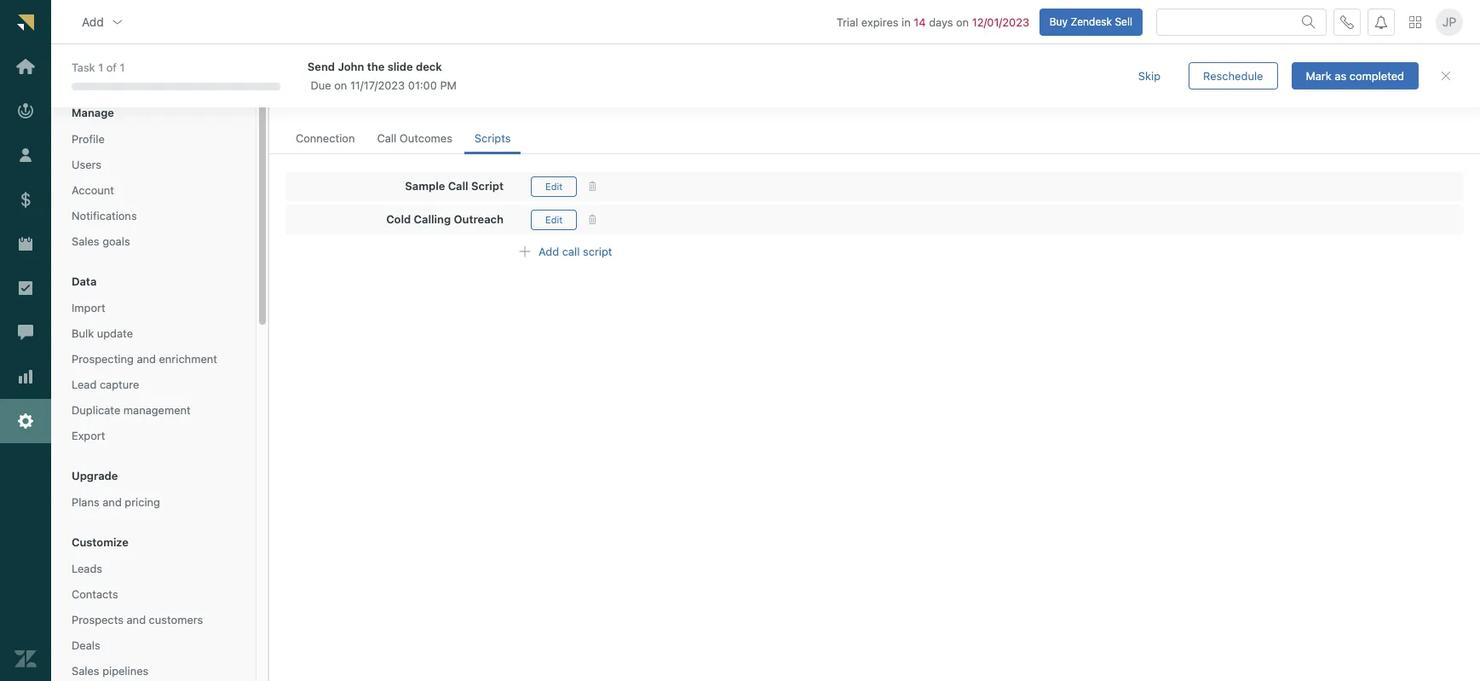Task type: vqa. For each thing, say whether or not it's contained in the screenshot.
as
yes



Task type: locate. For each thing, give the bounding box(es) containing it.
1 edit button from the top
[[531, 176, 577, 197]]

call outcomes link
[[367, 124, 463, 154]]

2 1 from the left
[[120, 61, 125, 74]]

users
[[72, 158, 101, 171]]

add call script button
[[504, 238, 627, 265]]

call
[[562, 244, 580, 258]]

trash image
[[588, 182, 597, 191], [588, 215, 597, 224]]

add image
[[518, 245, 532, 258]]

1 horizontal spatial 1
[[120, 61, 125, 74]]

add inside the add button
[[82, 14, 104, 29]]

call
[[286, 92, 305, 106], [377, 131, 397, 145], [448, 179, 469, 193]]

enrichment
[[159, 352, 217, 366]]

1 trash image from the top
[[588, 182, 597, 191]]

1
[[98, 61, 103, 74], [120, 61, 125, 74]]

2 edit from the top
[[546, 214, 563, 225]]

on
[[956, 15, 969, 29], [334, 78, 347, 92]]

cancel image
[[1440, 69, 1453, 83]]

send john the slide deck link
[[308, 58, 1093, 74]]

and for pricing
[[103, 495, 122, 509]]

pipelines
[[102, 664, 149, 678]]

send
[[308, 59, 335, 73]]

call left outcomes
[[377, 131, 397, 145]]

add inside add call script button
[[539, 244, 559, 258]]

directly
[[435, 92, 473, 106]]

leads
[[72, 562, 102, 575]]

add left chevron down "icon"
[[82, 14, 104, 29]]

1 vertical spatial edit button
[[531, 209, 577, 230]]

script
[[583, 244, 612, 258]]

None field
[[96, 64, 231, 79]]

jp button
[[1436, 8, 1464, 35]]

and for enrichment
[[137, 352, 156, 366]]

0 vertical spatial call
[[286, 92, 305, 106]]

and down contacts link
[[127, 613, 146, 626]]

duplicate management link
[[65, 399, 242, 421]]

outcomes
[[400, 131, 453, 145]]

and right plans
[[103, 495, 122, 509]]

pricing
[[125, 495, 160, 509]]

completed
[[1350, 69, 1405, 82]]

add call script
[[539, 244, 612, 258]]

add button
[[68, 5, 138, 39]]

customize
[[72, 535, 129, 549]]

calls image
[[1341, 15, 1354, 29]]

2 trash image from the top
[[588, 215, 597, 224]]

the
[[367, 59, 385, 73]]

0 vertical spatial on
[[956, 15, 969, 29]]

as
[[1335, 69, 1347, 82]]

sales pipelines link
[[65, 660, 242, 681]]

2 vertical spatial call
[[448, 179, 469, 193]]

and for text
[[339, 64, 372, 87]]

call left your
[[286, 92, 305, 106]]

sales inside "sales goals" link
[[72, 234, 99, 248]]

in
[[902, 15, 911, 29]]

1 horizontal spatial call
[[377, 131, 397, 145]]

0 horizontal spatial call
[[286, 92, 305, 106]]

sales left goals
[[72, 234, 99, 248]]

2 sales from the top
[[72, 664, 99, 678]]

1 horizontal spatial add
[[539, 244, 559, 258]]

notifications link
[[65, 205, 242, 227]]

edit button for cold calling outreach
[[531, 209, 577, 230]]

scripts link
[[464, 124, 521, 154]]

call left script
[[448, 179, 469, 193]]

goals
[[102, 234, 130, 248]]

edit
[[546, 180, 563, 192], [546, 214, 563, 225]]

1 vertical spatial on
[[334, 78, 347, 92]]

trash image for outreach
[[588, 215, 597, 224]]

2 horizontal spatial call
[[448, 179, 469, 193]]

profile
[[72, 132, 105, 146]]

sales for sales goals
[[72, 234, 99, 248]]

0 horizontal spatial on
[[334, 78, 347, 92]]

slide
[[388, 59, 413, 73]]

skip
[[1139, 69, 1161, 82]]

0 horizontal spatial 1
[[98, 61, 103, 74]]

plans and pricing link
[[65, 491, 242, 513]]

sales inside sales pipelines link
[[72, 664, 99, 678]]

11/17/2023
[[350, 78, 405, 92]]

connection
[[296, 131, 355, 145]]

and down the bulk update link at the left of page
[[137, 352, 156, 366]]

plans and pricing
[[72, 495, 160, 509]]

1 vertical spatial sales
[[72, 664, 99, 678]]

edit for script
[[546, 180, 563, 192]]

add left call
[[539, 244, 559, 258]]

trial
[[837, 15, 859, 29]]

bulk update
[[72, 326, 133, 340]]

and down the 11/17/2023
[[364, 92, 384, 106]]

0 vertical spatial sales
[[72, 234, 99, 248]]

cold
[[386, 212, 411, 226]]

prospecting
[[72, 352, 134, 366]]

from
[[476, 92, 500, 106]]

pm
[[440, 78, 457, 92]]

zendesk image
[[14, 648, 37, 670]]

1 right of
[[120, 61, 125, 74]]

sales goals
[[72, 234, 130, 248]]

add for add
[[82, 14, 104, 29]]

14
[[914, 15, 926, 29]]

1 left of
[[98, 61, 103, 74]]

1 vertical spatial edit
[[546, 214, 563, 225]]

and for customers
[[127, 613, 146, 626]]

buy zendesk sell button
[[1040, 8, 1143, 35]]

1 edit from the top
[[546, 180, 563, 192]]

deck
[[416, 59, 442, 73]]

learn
[[528, 92, 557, 106]]

export
[[72, 429, 105, 442]]

customers
[[149, 613, 203, 626]]

expires
[[862, 15, 899, 29]]

sales pipelines
[[72, 664, 149, 678]]

task 1 of 1
[[72, 61, 125, 74]]

john
[[338, 59, 364, 73]]

0 vertical spatial edit button
[[531, 176, 577, 197]]

import
[[72, 301, 105, 315]]

reschedule button
[[1189, 62, 1278, 89]]

1 vertical spatial trash image
[[588, 215, 597, 224]]

on right days
[[956, 15, 969, 29]]

data
[[72, 275, 97, 288]]

2 edit button from the top
[[531, 209, 577, 230]]

leads link
[[65, 557, 242, 580]]

and up leads
[[339, 64, 372, 87]]

1 sales from the top
[[72, 234, 99, 248]]

1 vertical spatial add
[[539, 244, 559, 258]]

0 vertical spatial trash image
[[588, 182, 597, 191]]

buy
[[1050, 15, 1068, 28]]

0 horizontal spatial add
[[82, 14, 104, 29]]

sales down "deals"
[[72, 664, 99, 678]]

0 vertical spatial edit
[[546, 180, 563, 192]]

0 vertical spatial add
[[82, 14, 104, 29]]

mark
[[1306, 69, 1332, 82]]

update
[[97, 326, 133, 340]]

on up leads
[[334, 78, 347, 92]]

your
[[308, 92, 331, 106]]



Task type: describe. For each thing, give the bounding box(es) containing it.
1 vertical spatial call
[[377, 131, 397, 145]]

calling
[[414, 212, 451, 226]]

prospecting and enrichment
[[72, 352, 217, 366]]

lead
[[72, 378, 97, 391]]

of
[[106, 61, 117, 74]]

contacts link
[[65, 583, 242, 605]]

outreach
[[454, 212, 504, 226]]

1 horizontal spatial on
[[956, 15, 969, 29]]

mark as completed
[[1306, 69, 1405, 82]]

on inside send john the slide deck due on 11/17/2023 01:00 pm
[[334, 78, 347, 92]]

profile link
[[65, 128, 242, 150]]

bell image
[[1375, 15, 1389, 29]]

cold calling outreach
[[386, 212, 504, 226]]

due
[[311, 78, 331, 92]]

bulk update link
[[65, 322, 242, 345]]

prospects and customers link
[[65, 609, 242, 631]]

prospecting and enrichment link
[[65, 348, 242, 370]]

notifications
[[72, 209, 137, 222]]

prospects
[[72, 613, 124, 626]]

lead capture
[[72, 378, 139, 391]]

duplicate management
[[72, 403, 191, 417]]

edit for outreach
[[546, 214, 563, 225]]

mark as completed button
[[1292, 62, 1419, 89]]

script
[[471, 179, 504, 193]]

voice
[[286, 64, 335, 87]]

01:00
[[408, 78, 437, 92]]

sample
[[405, 179, 445, 193]]

voice and text call your leads and contacts directly from sell. learn about
[[286, 64, 593, 106]]

trash image for script
[[588, 182, 597, 191]]

duplicate
[[72, 403, 120, 417]]

call outcomes
[[377, 131, 453, 145]]

add for add call script
[[539, 244, 559, 258]]

call inside voice and text call your leads and contacts directly from sell. learn about
[[286, 92, 305, 106]]

about
[[560, 92, 590, 106]]

task
[[72, 61, 95, 74]]

chevron down image
[[111, 15, 124, 29]]

jp
[[1443, 14, 1457, 29]]

12/01/2023
[[972, 15, 1030, 29]]

leads
[[334, 92, 361, 106]]

capture
[[100, 378, 139, 391]]

sales goals link
[[65, 230, 242, 252]]

users link
[[65, 153, 242, 176]]

sell.
[[503, 92, 525, 106]]

export link
[[65, 424, 242, 447]]

1 1 from the left
[[98, 61, 103, 74]]

zendesk
[[1071, 15, 1112, 28]]

text
[[377, 64, 414, 87]]

edit button for sample call script
[[531, 176, 577, 197]]

buy zendesk sell
[[1050, 15, 1133, 28]]

import link
[[65, 297, 242, 319]]

search image
[[1302, 15, 1316, 29]]

deals
[[72, 638, 100, 652]]

management
[[123, 403, 191, 417]]

contacts
[[72, 587, 118, 601]]

zendesk products image
[[1410, 16, 1422, 28]]

reschedule
[[1204, 69, 1264, 82]]

send john the slide deck due on 11/17/2023 01:00 pm
[[308, 59, 457, 92]]

days
[[929, 15, 953, 29]]

deals link
[[65, 634, 242, 656]]

connection link
[[286, 124, 365, 154]]

skip button
[[1124, 62, 1175, 89]]

upgrade
[[72, 469, 118, 483]]

contacts
[[387, 92, 431, 106]]

sell
[[1115, 15, 1133, 28]]

manage
[[72, 106, 114, 119]]

lead capture link
[[65, 373, 242, 396]]

sales for sales pipelines
[[72, 664, 99, 678]]

bulk
[[72, 326, 94, 340]]

account link
[[65, 179, 242, 201]]

scripts
[[475, 131, 511, 145]]

plans
[[72, 495, 100, 509]]

account
[[72, 183, 114, 197]]



